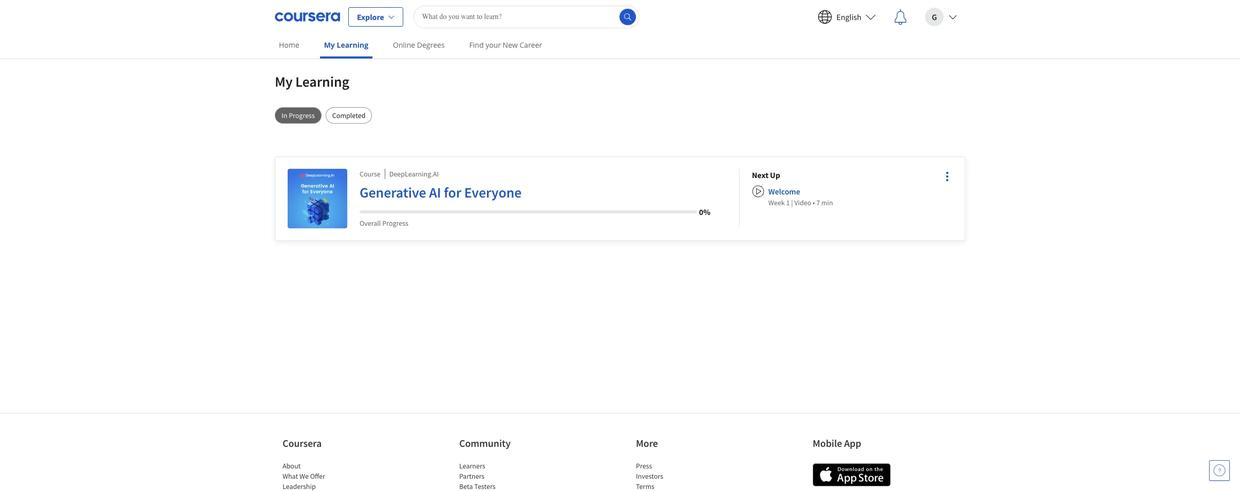 Task type: locate. For each thing, give the bounding box(es) containing it.
progress for in progress
[[289, 111, 315, 120]]

2 list item from the left
[[460, 482, 547, 492]]

1 list item from the left
[[283, 482, 370, 492]]

my up in
[[275, 72, 293, 91]]

my down "coursera" image
[[324, 40, 335, 50]]

learners partners
[[460, 462, 486, 482]]

1 horizontal spatial list item
[[460, 482, 547, 492]]

0 vertical spatial my learning
[[324, 40, 369, 50]]

None search field
[[414, 5, 640, 28]]

list item for coursera
[[283, 482, 370, 492]]

we
[[300, 472, 309, 482]]

your
[[486, 40, 501, 50]]

0 vertical spatial progress
[[289, 111, 315, 120]]

home link
[[275, 33, 304, 57]]

0 horizontal spatial my
[[275, 72, 293, 91]]

learning down explore
[[337, 40, 369, 50]]

0 horizontal spatial list
[[283, 462, 370, 492]]

list item for community
[[460, 482, 547, 492]]

progress right overall
[[383, 219, 409, 228]]

2 list from the left
[[460, 462, 547, 492]]

3 list item from the left
[[636, 482, 724, 492]]

list containing about
[[283, 462, 370, 492]]

progress right in
[[289, 111, 315, 120]]

offer
[[310, 472, 325, 482]]

progress inside button
[[289, 111, 315, 120]]

my learning up the in progress button
[[275, 72, 349, 91]]

for
[[444, 184, 462, 202]]

more option for generative ai for everyone image
[[941, 170, 955, 184]]

in
[[282, 111, 288, 120]]

next up
[[752, 170, 781, 180]]

about link
[[283, 462, 301, 471]]

1 list from the left
[[283, 462, 370, 492]]

1 vertical spatial progress
[[383, 219, 409, 228]]

press
[[636, 462, 652, 471]]

3 list from the left
[[636, 462, 724, 492]]

online
[[393, 40, 415, 50]]

progress
[[289, 111, 315, 120], [383, 219, 409, 228]]

video
[[795, 198, 812, 208]]

online degrees
[[393, 40, 445, 50]]

0%
[[699, 207, 711, 217]]

0 vertical spatial learning
[[337, 40, 369, 50]]

tab list
[[275, 107, 966, 124]]

list
[[283, 462, 370, 492], [460, 462, 547, 492], [636, 462, 724, 492]]

generative ai for everyone image
[[288, 169, 347, 229]]

explore button
[[348, 7, 403, 26]]

1 vertical spatial my
[[275, 72, 293, 91]]

learning up in progress
[[296, 72, 349, 91]]

my learning down explore
[[324, 40, 369, 50]]

0 horizontal spatial progress
[[289, 111, 315, 120]]

online degrees link
[[389, 33, 449, 57]]

list item down partners on the left of the page
[[460, 482, 547, 492]]

investors link
[[636, 472, 664, 482]]

find your new career link
[[465, 33, 547, 57]]

learning
[[337, 40, 369, 50], [296, 72, 349, 91]]

press link
[[636, 462, 652, 471]]

explore
[[357, 12, 384, 22]]

0 vertical spatial my
[[324, 40, 335, 50]]

learners
[[460, 462, 486, 471]]

list containing learners
[[460, 462, 547, 492]]

about what we offer
[[283, 462, 325, 482]]

list item
[[283, 482, 370, 492], [460, 482, 547, 492], [636, 482, 724, 492]]

list item down offer
[[283, 482, 370, 492]]

welcome
[[769, 187, 801, 197]]

0 horizontal spatial list item
[[283, 482, 370, 492]]

list item down investors
[[636, 482, 724, 492]]

my learning
[[324, 40, 369, 50], [275, 72, 349, 91]]

list for coursera
[[283, 462, 370, 492]]

1 horizontal spatial progress
[[383, 219, 409, 228]]

list item for more
[[636, 482, 724, 492]]

my
[[324, 40, 335, 50], [275, 72, 293, 91]]

g
[[932, 12, 938, 22]]

completed
[[332, 111, 366, 120]]

2 horizontal spatial list item
[[636, 482, 724, 492]]

1 horizontal spatial list
[[460, 462, 547, 492]]

list containing press
[[636, 462, 724, 492]]

1 vertical spatial my learning
[[275, 72, 349, 91]]

ai
[[429, 184, 441, 202]]

2 horizontal spatial list
[[636, 462, 724, 492]]

progress for overall progress
[[383, 219, 409, 228]]

learners link
[[460, 462, 486, 471]]



Task type: describe. For each thing, give the bounding box(es) containing it.
mobile app
[[813, 437, 862, 450]]

download on the app store image
[[813, 464, 891, 487]]

investors
[[636, 472, 664, 482]]

completed button
[[326, 107, 372, 124]]

generative ai for everyone link
[[360, 184, 711, 206]]

generative
[[360, 184, 426, 202]]

generative ai for everyone
[[360, 184, 522, 202]]

find your new career
[[470, 40, 542, 50]]

in progress
[[282, 111, 315, 120]]

my learning link
[[320, 33, 373, 59]]

career
[[520, 40, 542, 50]]

1 horizontal spatial my
[[324, 40, 335, 50]]

degrees
[[417, 40, 445, 50]]

•
[[813, 198, 815, 208]]

|
[[792, 198, 793, 208]]

community
[[460, 437, 511, 450]]

welcome week 1 | video • 7 min
[[769, 187, 834, 208]]

more
[[636, 437, 658, 450]]

1
[[787, 198, 790, 208]]

app
[[845, 437, 862, 450]]

course
[[360, 170, 381, 179]]

partners link
[[460, 472, 485, 482]]

find
[[470, 40, 484, 50]]

what
[[283, 472, 298, 482]]

next
[[752, 170, 769, 180]]

english button
[[810, 0, 885, 33]]

deeplearning.ai
[[390, 170, 439, 179]]

everyone
[[464, 184, 522, 202]]

overall progress
[[360, 219, 409, 228]]

in progress button
[[275, 107, 322, 124]]

partners
[[460, 472, 485, 482]]

coursera image
[[275, 8, 340, 25]]

new
[[503, 40, 518, 50]]

english
[[837, 12, 862, 22]]

What do you want to learn? text field
[[414, 5, 640, 28]]

mobile
[[813, 437, 843, 450]]

g button
[[918, 0, 966, 33]]

min
[[822, 198, 834, 208]]

press investors
[[636, 462, 664, 482]]

up
[[771, 170, 781, 180]]

tab list containing in progress
[[275, 107, 966, 124]]

what we offer link
[[283, 472, 325, 482]]

about
[[283, 462, 301, 471]]

overall
[[360, 219, 381, 228]]

list for community
[[460, 462, 547, 492]]

help center image
[[1214, 465, 1226, 478]]

coursera
[[283, 437, 322, 450]]

home
[[279, 40, 299, 50]]

7
[[817, 198, 820, 208]]

week
[[769, 198, 785, 208]]

1 vertical spatial learning
[[296, 72, 349, 91]]

list for more
[[636, 462, 724, 492]]



Task type: vqa. For each thing, say whether or not it's contained in the screenshot.
Bachelor
no



